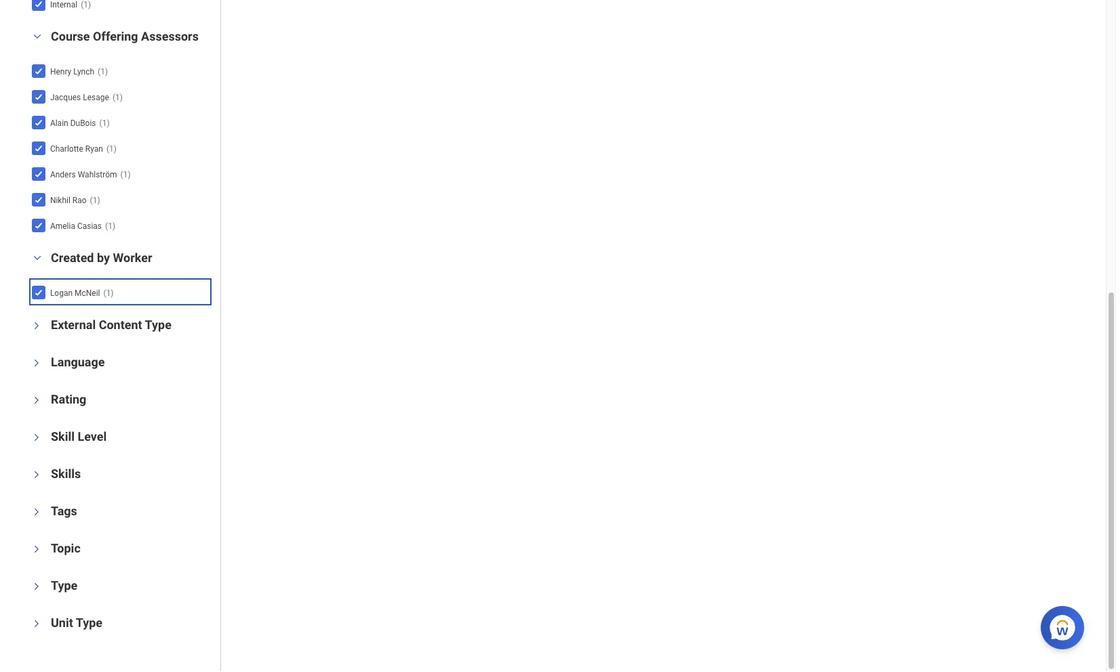 Task type: describe. For each thing, give the bounding box(es) containing it.
(1) for henry lynch
[[98, 67, 108, 77]]

tags
[[51, 504, 77, 519]]

casias
[[77, 222, 102, 231]]

ryan
[[85, 144, 103, 154]]

rating button
[[51, 392, 86, 407]]

language
[[51, 355, 105, 369]]

created by worker group
[[27, 250, 214, 307]]

anders wahlström
[[50, 170, 117, 180]]

offering
[[93, 29, 138, 43]]

rating
[[51, 392, 86, 407]]

content
[[99, 318, 142, 332]]

(1) for anders wahlström
[[120, 170, 131, 180]]

skill level button
[[51, 430, 107, 444]]

level
[[78, 430, 107, 444]]

external content type
[[51, 318, 172, 332]]

created by worker
[[51, 251, 152, 265]]

chevron down image for skills
[[32, 467, 41, 483]]

unit type button
[[51, 616, 102, 630]]

chevron down image for language
[[32, 355, 41, 371]]

assessors
[[141, 29, 199, 43]]

alain dubois
[[50, 119, 96, 128]]

amelia casias
[[50, 222, 102, 231]]

unit
[[51, 616, 73, 630]]

jacques
[[50, 93, 81, 102]]

check small image for henry
[[30, 63, 47, 79]]

anders
[[50, 170, 76, 180]]

workday assistant region
[[1041, 601, 1090, 650]]

chevron down image for skill level
[[32, 430, 41, 446]]

filter search field
[[27, 0, 220, 646]]

charlotte ryan
[[50, 144, 103, 154]]

chevron down image for external content type
[[32, 318, 41, 334]]

created by worker button
[[51, 251, 152, 265]]

2 vertical spatial type
[[76, 616, 102, 630]]

check small image for amelia
[[30, 217, 47, 234]]

external content type button
[[51, 318, 172, 332]]

course
[[51, 29, 90, 43]]

course offering assessors button
[[51, 29, 199, 43]]

chevron down image for tags
[[32, 504, 41, 521]]

check small image for anders
[[30, 166, 47, 182]]

logan mcneil
[[50, 289, 100, 298]]

skills
[[51, 467, 81, 481]]

chevron down image for topic
[[32, 542, 41, 558]]

skill level
[[51, 430, 107, 444]]

worker
[[113, 251, 152, 265]]

chevron down image for created by worker
[[29, 253, 45, 263]]

nikhil rao
[[50, 196, 87, 205]]

external
[[51, 318, 96, 332]]

wahlström
[[78, 170, 117, 180]]



Task type: locate. For each thing, give the bounding box(es) containing it.
(1) for charlotte ryan
[[106, 144, 117, 154]]

check small image
[[30, 0, 47, 12], [30, 89, 47, 105], [30, 114, 47, 131], [30, 140, 47, 156], [30, 166, 47, 182], [30, 217, 47, 234], [30, 285, 47, 301]]

chevron down image inside the course offering assessors group
[[29, 32, 45, 41]]

chevron down image left type button
[[32, 579, 41, 595]]

type button
[[51, 579, 78, 593]]

(1) for alain dubois
[[99, 119, 110, 128]]

chevron down image left 'course'
[[29, 32, 45, 41]]

(1) right mcneil
[[103, 289, 114, 298]]

type right content
[[145, 318, 172, 332]]

topic
[[51, 542, 81, 556]]

chevron down image left tags
[[32, 504, 41, 521]]

(1) inside created by worker "group"
[[103, 289, 114, 298]]

type
[[145, 318, 172, 332], [51, 579, 78, 593], [76, 616, 102, 630]]

chevron down image left the 'topic'
[[32, 542, 41, 558]]

logan
[[50, 289, 73, 298]]

2 check small image from the top
[[30, 89, 47, 105]]

topic button
[[51, 542, 81, 556]]

dubois
[[70, 119, 96, 128]]

chevron down image for course offering assessors
[[29, 32, 45, 41]]

(1) right wahlström on the left top
[[120, 170, 131, 180]]

skills button
[[51, 467, 81, 481]]

chevron down image left 'skill'
[[32, 430, 41, 446]]

lynch
[[73, 67, 94, 77]]

check small image for nikhil
[[30, 192, 47, 208]]

check small image for charlotte
[[30, 140, 47, 156]]

nikhil
[[50, 196, 70, 205]]

henry lynch
[[50, 67, 94, 77]]

7 check small image from the top
[[30, 285, 47, 301]]

(1) right "lynch"
[[98, 67, 108, 77]]

1 check small image from the top
[[30, 63, 47, 79]]

1 vertical spatial type
[[51, 579, 78, 593]]

6 check small image from the top
[[30, 217, 47, 234]]

1 vertical spatial check small image
[[30, 192, 47, 208]]

3 check small image from the top
[[30, 114, 47, 131]]

5 check small image from the top
[[30, 166, 47, 182]]

jacques lesage
[[50, 93, 109, 102]]

chevron down image for rating
[[32, 392, 41, 409]]

henry
[[50, 67, 71, 77]]

course offering assessors group
[[27, 28, 214, 240]]

chevron down image left unit
[[32, 616, 41, 633]]

check small image for alain
[[30, 114, 47, 131]]

charlotte
[[50, 144, 83, 154]]

2 check small image from the top
[[30, 192, 47, 208]]

alain
[[50, 119, 68, 128]]

chevron down image
[[29, 253, 45, 263], [32, 318, 41, 334], [32, 355, 41, 371], [32, 392, 41, 409], [32, 542, 41, 558], [32, 579, 41, 595], [32, 616, 41, 633]]

chevron down image left external
[[32, 318, 41, 334]]

course offering assessors tree
[[30, 60, 209, 237]]

(1) for logan mcneil
[[103, 289, 114, 298]]

mcneil
[[75, 289, 100, 298]]

(1) for nikhil rao
[[90, 196, 100, 205]]

chevron down image for unit type
[[32, 616, 41, 633]]

1 check small image from the top
[[30, 0, 47, 12]]

type right unit
[[76, 616, 102, 630]]

unit type
[[51, 616, 102, 630]]

check small image inside created by worker "group"
[[30, 285, 47, 301]]

course offering assessors
[[51, 29, 199, 43]]

by
[[97, 251, 110, 265]]

0 vertical spatial check small image
[[30, 63, 47, 79]]

amelia
[[50, 222, 75, 231]]

(1) right casias on the top of page
[[105, 222, 115, 231]]

check small image left nikhil
[[30, 192, 47, 208]]

language button
[[51, 355, 105, 369]]

(1) for amelia casias
[[105, 222, 115, 231]]

(1) right rao
[[90, 196, 100, 205]]

(1)
[[98, 67, 108, 77], [112, 93, 123, 102], [99, 119, 110, 128], [106, 144, 117, 154], [120, 170, 131, 180], [90, 196, 100, 205], [105, 222, 115, 231], [103, 289, 114, 298]]

lesage
[[83, 93, 109, 102]]

check small image for jacques
[[30, 89, 47, 105]]

(1) for jacques lesage
[[112, 93, 123, 102]]

rao
[[72, 196, 87, 205]]

check small image for logan
[[30, 285, 47, 301]]

chevron down image left created
[[29, 253, 45, 263]]

chevron down image
[[29, 32, 45, 41], [32, 430, 41, 446], [32, 467, 41, 483], [32, 504, 41, 521]]

chevron down image inside created by worker "group"
[[29, 253, 45, 263]]

created
[[51, 251, 94, 265]]

chevron down image left skills
[[32, 467, 41, 483]]

0 vertical spatial type
[[145, 318, 172, 332]]

tags button
[[51, 504, 77, 519]]

skill
[[51, 430, 75, 444]]

(1) right lesage
[[112, 93, 123, 102]]

(1) right ryan
[[106, 144, 117, 154]]

check small image
[[30, 63, 47, 79], [30, 192, 47, 208]]

chevron down image for type
[[32, 579, 41, 595]]

check small image left "henry"
[[30, 63, 47, 79]]

4 check small image from the top
[[30, 140, 47, 156]]

chevron down image left rating
[[32, 392, 41, 409]]

(1) right dubois
[[99, 119, 110, 128]]

chevron down image left 'language' button
[[32, 355, 41, 371]]

type down topic button at the left of the page
[[51, 579, 78, 593]]



Task type: vqa. For each thing, say whether or not it's contained in the screenshot.
NIKHIL
yes



